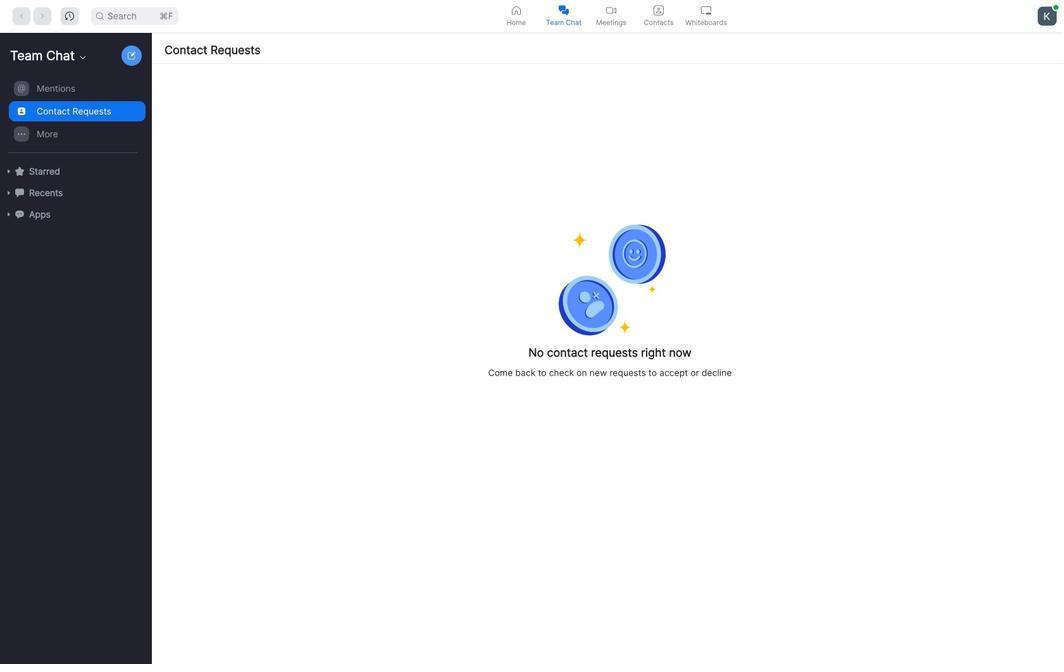 Task type: locate. For each thing, give the bounding box(es) containing it.
chat image
[[15, 188, 24, 197]]

starred tree item
[[5, 161, 146, 182]]

apps tree item
[[5, 204, 146, 225]]

group
[[0, 77, 146, 153]]

triangle right image
[[5, 168, 13, 175], [5, 189, 13, 197], [5, 189, 13, 197], [5, 211, 13, 218]]

triangle right image left star image
[[5, 168, 13, 175]]

chatbot image
[[15, 210, 24, 219]]

home small image
[[512, 5, 522, 16], [512, 5, 522, 16]]

tree
[[0, 76, 149, 238]]

recents tree item
[[5, 182, 146, 204]]

0 vertical spatial triangle right image
[[5, 168, 13, 175]]

star image
[[15, 167, 24, 176]]

magnifier image
[[96, 12, 104, 20], [96, 12, 104, 20]]

new image
[[128, 52, 135, 60], [128, 52, 135, 60]]

tab list
[[493, 0, 730, 32]]

whiteboard small image
[[701, 5, 712, 16], [701, 5, 712, 16]]

triangle right image for first triangle right icon from the top
[[5, 168, 13, 175]]

star image
[[15, 167, 24, 176]]

profile contact image
[[654, 5, 664, 16], [654, 5, 664, 16]]

video on image
[[606, 5, 617, 16]]

online image
[[1054, 5, 1059, 10], [1054, 5, 1059, 10]]

team chat image
[[559, 5, 569, 16]]

triangle right image left chatbot icon
[[5, 211, 13, 218]]

triangle right image
[[5, 168, 13, 175], [5, 211, 13, 218]]

chatbot image
[[15, 210, 24, 219]]

1 vertical spatial triangle right image
[[5, 211, 13, 218]]

chevron down small image
[[78, 53, 88, 63], [78, 53, 88, 63]]

history image
[[65, 12, 74, 21], [65, 12, 74, 21]]



Task type: vqa. For each thing, say whether or not it's contained in the screenshot.
DELETE Button to the top
no



Task type: describe. For each thing, give the bounding box(es) containing it.
triangle right image for recents tree item
[[5, 189, 13, 197]]

video on image
[[606, 5, 617, 16]]

1 triangle right image from the top
[[5, 168, 13, 175]]

team chat image
[[559, 5, 569, 16]]

2 triangle right image from the top
[[5, 211, 13, 218]]

triangle right image for apps tree item
[[5, 211, 13, 218]]

chat image
[[15, 188, 24, 197]]



